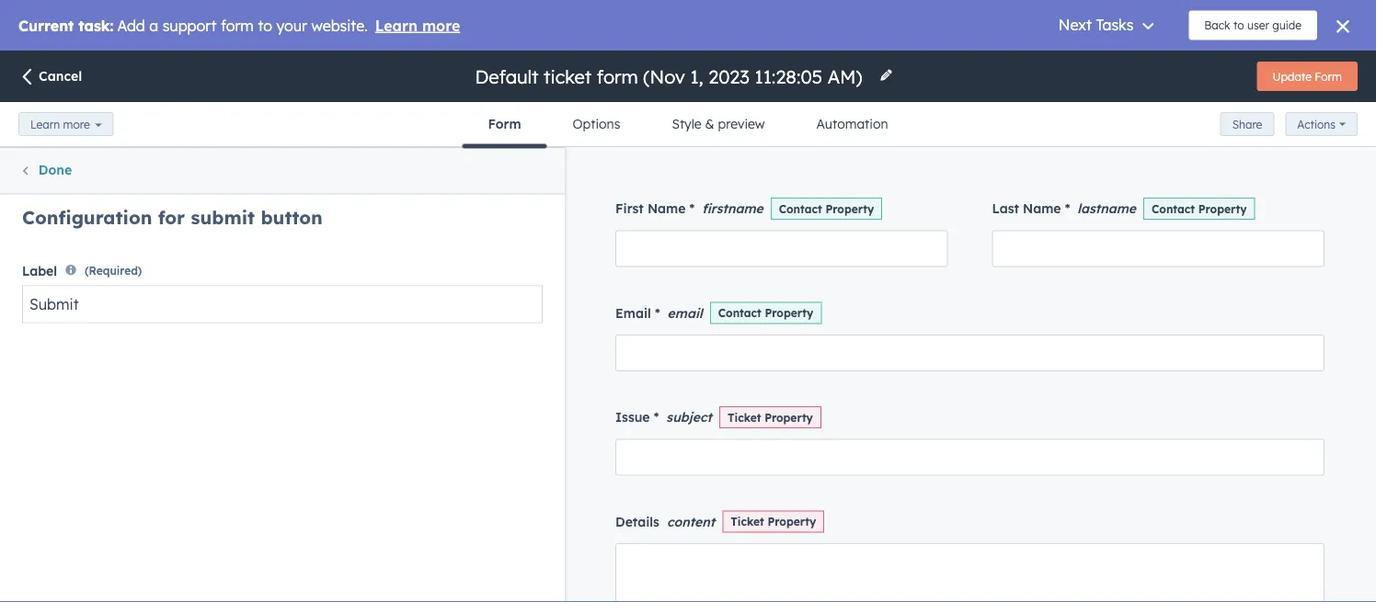 Task type: locate. For each thing, give the bounding box(es) containing it.
1 horizontal spatial form
[[1315, 69, 1342, 83]]

automation button
[[791, 102, 914, 146]]

navigation inside page section element
[[462, 102, 914, 149]]

form
[[1315, 69, 1342, 83], [488, 116, 521, 132]]

form right update
[[1315, 69, 1342, 83]]

done
[[38, 162, 72, 178]]

1 vertical spatial form
[[488, 116, 521, 132]]

cancel
[[39, 68, 82, 84]]

configuration
[[22, 206, 152, 229]]

actions button
[[1285, 112, 1358, 136]]

page section element
[[0, 51, 1376, 149]]

options button
[[547, 102, 646, 146]]

None field
[[473, 64, 868, 89]]

navigation containing form
[[462, 102, 914, 149]]

navigation
[[462, 102, 914, 149], [0, 147, 565, 193]]

button
[[261, 206, 323, 229]]

update form button
[[1257, 62, 1358, 91]]

update
[[1273, 69, 1312, 83]]

search properties search field
[[22, 222, 543, 258]]

learn more button
[[18, 112, 114, 136]]

0 horizontal spatial form
[[488, 116, 521, 132]]

options
[[573, 116, 620, 132]]

frequently
[[38, 305, 107, 321]]

form left "options"
[[488, 116, 521, 132]]

frequently used properties button
[[20, 303, 543, 325]]

form button
[[462, 102, 547, 149]]

update form
[[1273, 69, 1342, 83]]

frequently used properties
[[38, 305, 212, 321]]

learn
[[30, 117, 60, 131]]

cancel link
[[18, 67, 82, 88]]



Task type: vqa. For each thing, say whether or not it's contained in the screenshot.
banner
no



Task type: describe. For each thing, give the bounding box(es) containing it.
style
[[672, 116, 702, 132]]

label
[[22, 262, 57, 279]]

learn more
[[30, 117, 90, 131]]

used
[[111, 305, 141, 321]]

properties
[[145, 305, 212, 321]]

(required)
[[85, 264, 142, 278]]

done button
[[19, 159, 72, 183]]

share
[[1232, 117, 1262, 131]]

more
[[63, 117, 90, 131]]

submit
[[191, 206, 255, 229]]

preview
[[718, 116, 765, 132]]

&
[[705, 116, 714, 132]]

style & preview button
[[646, 102, 791, 146]]

0 vertical spatial form
[[1315, 69, 1342, 83]]

automation
[[816, 116, 888, 132]]

none field inside page section element
[[473, 64, 868, 89]]

actions
[[1297, 117, 1336, 131]]

share button
[[1220, 112, 1274, 136]]

for
[[158, 206, 185, 229]]

form inside navigation
[[488, 116, 521, 132]]

caret image
[[20, 311, 29, 316]]

style & preview
[[672, 116, 765, 132]]

configuration for submit button
[[22, 206, 323, 229]]



